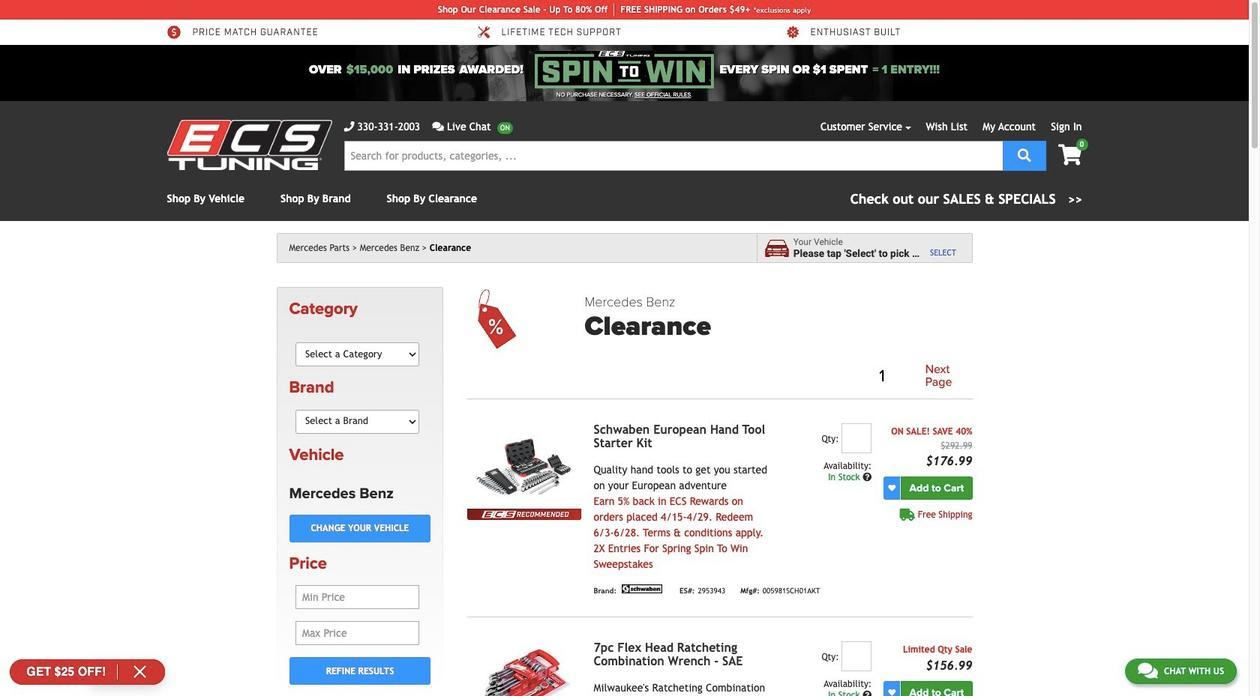 Task type: locate. For each thing, give the bounding box(es) containing it.
1 question circle image from the top
[[863, 473, 872, 482]]

Max Price number field
[[296, 622, 419, 646]]

search image
[[1018, 148, 1031, 162]]

1 vertical spatial question circle image
[[863, 691, 872, 697]]

question circle image
[[863, 473, 872, 482], [863, 691, 872, 697]]

Min Price number field
[[296, 586, 419, 610]]

es#4481243 - 48-22-9429 - 7pc flex head ratcheting combination wrench - sae - milwaukee's ratcheting combination wrenches feature 2.5 of arc swing, allowing our users to work quickly and efficiently in tight spaces. - milwaukee - audi bmw volkswagen mercedes benz mini porsche image
[[468, 642, 582, 697]]

phone image
[[344, 122, 354, 132]]

add to wish list image
[[888, 690, 896, 697]]

add to wish list image
[[888, 485, 896, 492]]

comments image
[[1138, 662, 1158, 680]]

paginated product list navigation navigation
[[585, 361, 972, 393]]

None number field
[[842, 424, 872, 454], [842, 642, 872, 672], [842, 424, 872, 454], [842, 642, 872, 672]]

0 vertical spatial question circle image
[[863, 473, 872, 482]]

es#2953943 - 005981sch01akt - schwaben european hand tool starter kit - quality hand tools to get you started on your european adventure - schwaben - audi bmw volkswagen mercedes benz mini porsche image
[[468, 424, 582, 509]]

2 question circle image from the top
[[863, 691, 872, 697]]



Task type: describe. For each thing, give the bounding box(es) containing it.
schwaben - corporate logo image
[[620, 585, 665, 594]]

shopping cart image
[[1058, 145, 1082, 166]]

ecs tuning 'spin to win' contest logo image
[[535, 51, 714, 88]]

Search text field
[[344, 141, 1003, 171]]

comments image
[[432, 122, 444, 132]]

ecs tuning image
[[167, 120, 332, 170]]

ecs tuning recommends this product. image
[[468, 509, 582, 521]]



Task type: vqa. For each thing, say whether or not it's contained in the screenshot.
Paginated product list navigation navigation
yes



